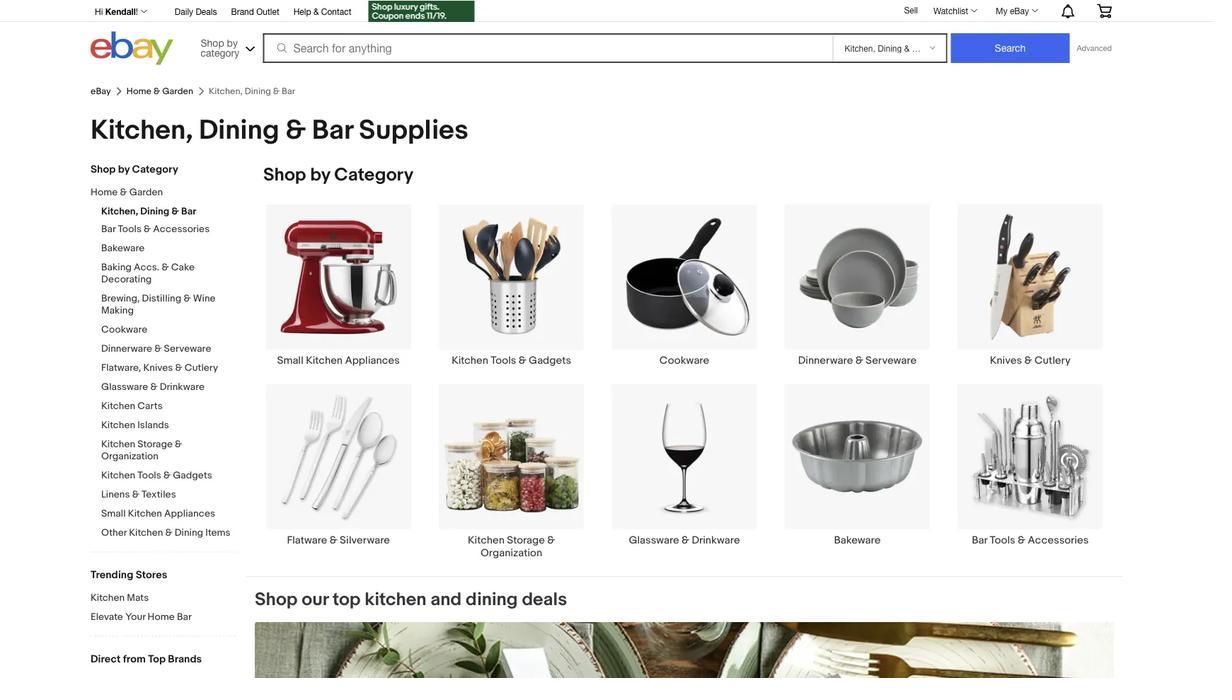Task type: locate. For each thing, give the bounding box(es) containing it.
1 vertical spatial storage
[[507, 534, 545, 546]]

1 vertical spatial cookware
[[660, 354, 709, 366]]

1 vertical spatial kitchen,
[[101, 206, 138, 218]]

1 horizontal spatial accessories
[[1028, 534, 1089, 546]]

garden for home & garden kitchen, dining & bar bar tools & accessories bakeware baking accs. & cake decorating brewing, distilling & wine making cookware dinnerware & serveware flatware, knives & cutlery glassware & drinkware kitchen carts kitchen islands kitchen storage & organization kitchen tools & gadgets linens & textiles small kitchen appliances other kitchen & dining items
[[129, 186, 163, 199]]

help
[[293, 6, 311, 16]]

dinnerware & serveware link
[[771, 203, 944, 366], [101, 343, 236, 356]]

organization
[[101, 450, 159, 463], [481, 546, 542, 559]]

0 vertical spatial ebay
[[1010, 6, 1029, 16]]

1 horizontal spatial drinkware
[[692, 534, 740, 546]]

1 vertical spatial home & garden link
[[91, 186, 225, 200]]

0 horizontal spatial glassware
[[101, 381, 148, 393]]

your shopping cart image
[[1096, 4, 1113, 18]]

1 horizontal spatial bakeware
[[834, 534, 881, 546]]

None text field
[[255, 622, 1114, 678]]

bar inside kitchen mats elevate your home bar
[[177, 611, 192, 623]]

accessories inside main content
[[1028, 534, 1089, 546]]

0 vertical spatial kitchen tools & gadgets link
[[425, 203, 598, 366]]

1 vertical spatial accessories
[[1028, 534, 1089, 546]]

0 vertical spatial glassware
[[101, 381, 148, 393]]

1 horizontal spatial glassware
[[629, 534, 679, 546]]

kitchen, dining & bar supplies
[[91, 114, 468, 147]]

0 vertical spatial home
[[126, 86, 151, 97]]

0 horizontal spatial organization
[[101, 450, 159, 463]]

category inside main content
[[334, 164, 414, 186]]

2 horizontal spatial by
[[310, 164, 330, 186]]

0 horizontal spatial knives
[[143, 362, 173, 374]]

kitchen, down 'home & garden'
[[91, 114, 193, 147]]

0 horizontal spatial by
[[118, 163, 130, 176]]

appliances
[[345, 354, 400, 366], [164, 508, 215, 520]]

kitchen tools & gadgets link
[[425, 203, 598, 366], [101, 470, 236, 483]]

main content
[[246, 164, 1123, 678]]

dinnerware & serveware
[[798, 354, 917, 366]]

1 vertical spatial bakeware link
[[771, 383, 944, 559]]

glassware & drinkware link
[[101, 381, 236, 395], [598, 383, 771, 559]]

appliances inside main content
[[345, 354, 400, 366]]

category for stores
[[132, 163, 178, 176]]

ebay left 'home & garden'
[[91, 86, 111, 97]]

0 horizontal spatial serveware
[[164, 343, 211, 355]]

1 horizontal spatial dinnerware
[[798, 354, 853, 366]]

&
[[313, 6, 319, 16], [154, 86, 160, 97], [285, 114, 306, 147], [120, 186, 127, 199], [172, 206, 179, 218], [144, 223, 151, 235], [162, 262, 169, 274], [184, 293, 191, 305], [154, 343, 162, 355], [519, 354, 526, 366], [855, 354, 863, 366], [1024, 354, 1032, 366], [175, 362, 182, 374], [150, 381, 158, 393], [175, 438, 182, 450], [163, 470, 171, 482], [132, 489, 139, 501], [165, 527, 172, 539], [330, 534, 337, 546], [547, 534, 555, 546], [682, 534, 689, 546], [1018, 534, 1026, 546]]

0 vertical spatial garden
[[162, 86, 193, 97]]

1 vertical spatial small kitchen appliances link
[[101, 508, 236, 521]]

0 horizontal spatial storage
[[137, 438, 173, 450]]

None submit
[[951, 33, 1070, 63]]

organization inside kitchen storage & organization
[[481, 546, 542, 559]]

serveware inside main content
[[866, 354, 917, 366]]

decorating
[[101, 274, 152, 286]]

1 vertical spatial garden
[[129, 186, 163, 199]]

advanced
[[1077, 44, 1112, 53]]

0 vertical spatial gadgets
[[529, 354, 571, 366]]

1 horizontal spatial serveware
[[866, 354, 917, 366]]

serveware inside home & garden kitchen, dining & bar bar tools & accessories bakeware baking accs. & cake decorating brewing, distilling & wine making cookware dinnerware & serveware flatware, knives & cutlery glassware & drinkware kitchen carts kitchen islands kitchen storage & organization kitchen tools & gadgets linens & textiles small kitchen appliances other kitchen & dining items
[[164, 343, 211, 355]]

storage down islands
[[137, 438, 173, 450]]

knives & cutlery link
[[944, 203, 1117, 366]]

0 horizontal spatial cookware
[[101, 324, 147, 336]]

0 horizontal spatial small
[[101, 508, 126, 520]]

1 horizontal spatial bakeware link
[[771, 383, 944, 559]]

your
[[125, 611, 145, 623]]

account navigation
[[87, 0, 1123, 24]]

0 horizontal spatial cookware link
[[101, 324, 236, 337]]

home inside home & garden kitchen, dining & bar bar tools & accessories bakeware baking accs. & cake decorating brewing, distilling & wine making cookware dinnerware & serveware flatware, knives & cutlery glassware & drinkware kitchen carts kitchen islands kitchen storage & organization kitchen tools & gadgets linens & textiles small kitchen appliances other kitchen & dining items
[[91, 186, 118, 199]]

cutlery
[[1035, 354, 1071, 366], [185, 362, 218, 374]]

shop by category
[[91, 163, 178, 176], [263, 164, 414, 186]]

by for trending stores
[[118, 163, 130, 176]]

0 vertical spatial accessories
[[153, 223, 210, 235]]

1 vertical spatial bar tools & accessories link
[[944, 383, 1117, 559]]

daily
[[175, 6, 193, 16]]

elevate
[[91, 611, 123, 623]]

0 horizontal spatial glassware & drinkware link
[[101, 381, 236, 395]]

& inside 'link'
[[330, 534, 337, 546]]

0 vertical spatial bakeware
[[101, 242, 145, 254]]

small
[[277, 354, 304, 366], [101, 508, 126, 520]]

bar
[[312, 114, 353, 147], [181, 206, 196, 218], [101, 223, 116, 235], [972, 534, 987, 546], [177, 611, 192, 623]]

main content containing shop by category
[[246, 164, 1123, 678]]

bar inside bar tools & accessories link
[[972, 534, 987, 546]]

shop
[[201, 37, 224, 48], [91, 163, 116, 176], [263, 164, 306, 186], [255, 589, 298, 611]]

direct
[[91, 653, 121, 666]]

0 vertical spatial drinkware
[[160, 381, 205, 393]]

1 vertical spatial gadgets
[[173, 470, 212, 482]]

1 horizontal spatial appliances
[[345, 354, 400, 366]]

glassware
[[101, 381, 148, 393], [629, 534, 679, 546]]

shop by category for stores
[[91, 163, 178, 176]]

kitchen mats elevate your home bar
[[91, 592, 192, 623]]

1 horizontal spatial category
[[334, 164, 414, 186]]

silverware
[[340, 534, 390, 546]]

home for home & garden
[[126, 86, 151, 97]]

kitchen storage & organization
[[468, 534, 555, 559]]

serveware
[[164, 343, 211, 355], [866, 354, 917, 366]]

get the coupon image
[[368, 1, 475, 22]]

0 horizontal spatial accessories
[[153, 223, 210, 235]]

1 horizontal spatial organization
[[481, 546, 542, 559]]

linens & textiles link
[[101, 489, 236, 502]]

flatware,
[[101, 362, 141, 374]]

ebay inside "account" navigation
[[1010, 6, 1029, 16]]

ebay link
[[91, 86, 111, 97]]

0 vertical spatial small
[[277, 354, 304, 366]]

other
[[101, 527, 127, 539]]

1 vertical spatial kitchen tools & gadgets link
[[101, 470, 236, 483]]

organization down islands
[[101, 450, 159, 463]]

flatware & silverware link
[[252, 383, 425, 559]]

0 horizontal spatial bakeware
[[101, 242, 145, 254]]

0 vertical spatial kitchen,
[[91, 114, 193, 147]]

0 vertical spatial storage
[[137, 438, 173, 450]]

0 horizontal spatial shop by category
[[91, 163, 178, 176]]

organization inside home & garden kitchen, dining & bar bar tools & accessories bakeware baking accs. & cake decorating brewing, distilling & wine making cookware dinnerware & serveware flatware, knives & cutlery glassware & drinkware kitchen carts kitchen islands kitchen storage & organization kitchen tools & gadgets linens & textiles small kitchen appliances other kitchen & dining items
[[101, 450, 159, 463]]

accessories
[[153, 223, 210, 235], [1028, 534, 1089, 546]]

textiles
[[141, 489, 176, 501]]

0 horizontal spatial ebay
[[91, 86, 111, 97]]

supplies
[[359, 114, 468, 147]]

0 horizontal spatial gadgets
[[173, 470, 212, 482]]

1 vertical spatial small
[[101, 508, 126, 520]]

0 horizontal spatial drinkware
[[160, 381, 205, 393]]

1 horizontal spatial kitchen storage & organization link
[[425, 383, 598, 559]]

1 vertical spatial organization
[[481, 546, 542, 559]]

0 horizontal spatial dinnerware
[[101, 343, 152, 355]]

garden inside home & garden kitchen, dining & bar bar tools & accessories bakeware baking accs. & cake decorating brewing, distilling & wine making cookware dinnerware & serveware flatware, knives & cutlery glassware & drinkware kitchen carts kitchen islands kitchen storage & organization kitchen tools & gadgets linens & textiles small kitchen appliances other kitchen & dining items
[[129, 186, 163, 199]]

home
[[126, 86, 151, 97], [91, 186, 118, 199], [148, 611, 175, 623]]

2 vertical spatial home
[[148, 611, 175, 623]]

1 horizontal spatial cutlery
[[1035, 354, 1071, 366]]

0 vertical spatial small kitchen appliances link
[[252, 203, 425, 366]]

1 vertical spatial home
[[91, 186, 118, 199]]

1 horizontal spatial small
[[277, 354, 304, 366]]

brand outlet link
[[231, 4, 279, 20]]

kitchen storage & organization link
[[425, 383, 598, 559], [101, 438, 236, 464]]

organization up dining
[[481, 546, 542, 559]]

1 horizontal spatial by
[[227, 37, 238, 48]]

distilling
[[142, 293, 181, 305]]

1 horizontal spatial storage
[[507, 534, 545, 546]]

0 vertical spatial organization
[[101, 450, 159, 463]]

0 vertical spatial appliances
[[345, 354, 400, 366]]

0 horizontal spatial appliances
[[164, 508, 215, 520]]

brands
[[168, 653, 202, 666]]

bakeware link
[[101, 242, 236, 256], [771, 383, 944, 559]]

deals
[[522, 589, 567, 611]]

small kitchen appliances link
[[252, 203, 425, 366], [101, 508, 236, 521]]

0 horizontal spatial category
[[132, 163, 178, 176]]

watchlist
[[934, 6, 968, 16]]

tools
[[118, 223, 142, 235], [491, 354, 516, 366], [137, 470, 161, 482], [990, 534, 1015, 546]]

storage up deals
[[507, 534, 545, 546]]

1 horizontal spatial small kitchen appliances link
[[252, 203, 425, 366]]

outlet
[[256, 6, 279, 16]]

daily deals
[[175, 6, 217, 16]]

0 horizontal spatial bar tools & accessories link
[[101, 223, 236, 237]]

drinkware
[[160, 381, 205, 393], [692, 534, 740, 546]]

1 horizontal spatial ebay
[[1010, 6, 1029, 16]]

1 vertical spatial dining
[[140, 206, 169, 218]]

flatware & silverware
[[287, 534, 390, 546]]

1 horizontal spatial bar tools & accessories link
[[944, 383, 1117, 559]]

1 vertical spatial appliances
[[164, 508, 215, 520]]

0 horizontal spatial cutlery
[[185, 362, 218, 374]]

kitchen, inside home & garden kitchen, dining & bar bar tools & accessories bakeware baking accs. & cake decorating brewing, distilling & wine making cookware dinnerware & serveware flatware, knives & cutlery glassware & drinkware kitchen carts kitchen islands kitchen storage & organization kitchen tools & gadgets linens & textiles small kitchen appliances other kitchen & dining items
[[101, 206, 138, 218]]

1 vertical spatial drinkware
[[692, 534, 740, 546]]

elevate your home bar link
[[91, 611, 236, 625]]

0 horizontal spatial kitchen storage & organization link
[[101, 438, 236, 464]]

0 vertical spatial cookware
[[101, 324, 147, 336]]

by
[[227, 37, 238, 48], [118, 163, 130, 176], [310, 164, 330, 186]]

ebay right the my on the top right of page
[[1010, 6, 1029, 16]]

garden for home & garden
[[162, 86, 193, 97]]

knives
[[990, 354, 1022, 366], [143, 362, 173, 374]]

1 vertical spatial bakeware
[[834, 534, 881, 546]]

home & garden kitchen, dining & bar bar tools & accessories bakeware baking accs. & cake decorating brewing, distilling & wine making cookware dinnerware & serveware flatware, knives & cutlery glassware & drinkware kitchen carts kitchen islands kitchen storage & organization kitchen tools & gadgets linens & textiles small kitchen appliances other kitchen & dining items
[[91, 186, 231, 539]]

1 horizontal spatial cookware
[[660, 354, 709, 366]]

brewing,
[[101, 293, 140, 305]]

1 vertical spatial glassware
[[629, 534, 679, 546]]

dinnerware inside home & garden kitchen, dining & bar bar tools & accessories bakeware baking accs. & cake decorating brewing, distilling & wine making cookware dinnerware & serveware flatware, knives & cutlery glassware & drinkware kitchen carts kitchen islands kitchen storage & organization kitchen tools & gadgets linens & textiles small kitchen appliances other kitchen & dining items
[[101, 343, 152, 355]]

dining
[[199, 114, 279, 147], [140, 206, 169, 218], [175, 527, 203, 539]]

dinnerware
[[101, 343, 152, 355], [798, 354, 853, 366]]

brewing, distilling & wine making link
[[101, 293, 236, 318]]

drinkware inside home & garden kitchen, dining & bar bar tools & accessories bakeware baking accs. & cake decorating brewing, distilling & wine making cookware dinnerware & serveware flatware, knives & cutlery glassware & drinkware kitchen carts kitchen islands kitchen storage & organization kitchen tools & gadgets linens & textiles small kitchen appliances other kitchen & dining items
[[160, 381, 205, 393]]

1 horizontal spatial shop by category
[[263, 164, 414, 186]]

bar tools & accessories link
[[101, 223, 236, 237], [944, 383, 1117, 559]]

1 horizontal spatial gadgets
[[529, 354, 571, 366]]

home & garden link
[[126, 86, 193, 97], [91, 186, 225, 200]]

small inside home & garden kitchen, dining & bar bar tools & accessories bakeware baking accs. & cake decorating brewing, distilling & wine making cookware dinnerware & serveware flatware, knives & cutlery glassware & drinkware kitchen carts kitchen islands kitchen storage & organization kitchen tools & gadgets linens & textiles small kitchen appliances other kitchen & dining items
[[101, 508, 126, 520]]

glassware inside home & garden kitchen, dining & bar bar tools & accessories bakeware baking accs. & cake decorating brewing, distilling & wine making cookware dinnerware & serveware flatware, knives & cutlery glassware & drinkware kitchen carts kitchen islands kitchen storage & organization kitchen tools & gadgets linens & textiles small kitchen appliances other kitchen & dining items
[[101, 381, 148, 393]]

top
[[333, 589, 361, 611]]

carts
[[137, 400, 163, 412]]

kitchen, up baking
[[101, 206, 138, 218]]

kitchen inside kitchen mats elevate your home bar
[[91, 592, 125, 604]]

storage inside kitchen storage & organization
[[507, 534, 545, 546]]

0 horizontal spatial bakeware link
[[101, 242, 236, 256]]



Task type: describe. For each thing, give the bounding box(es) containing it.
kendall
[[105, 6, 136, 16]]

by inside shop by category
[[227, 37, 238, 48]]

Search for anything text field
[[265, 35, 830, 62]]

making
[[101, 305, 134, 317]]

trending stores
[[91, 569, 167, 581]]

and
[[431, 589, 462, 611]]

contact
[[321, 6, 351, 16]]

shop our top kitchen and dining deals
[[255, 589, 567, 611]]

bakeware inside home & garden kitchen, dining & bar bar tools & accessories bakeware baking accs. & cake decorating brewing, distilling & wine making cookware dinnerware & serveware flatware, knives & cutlery glassware & drinkware kitchen carts kitchen islands kitchen storage & organization kitchen tools & gadgets linens & textiles small kitchen appliances other kitchen & dining items
[[101, 242, 145, 254]]

0 horizontal spatial kitchen tools & gadgets link
[[101, 470, 236, 483]]

help & contact
[[293, 6, 351, 16]]

watchlist link
[[926, 2, 984, 19]]

home inside kitchen mats elevate your home bar
[[148, 611, 175, 623]]

!
[[136, 6, 138, 16]]

0 horizontal spatial dinnerware & serveware link
[[101, 343, 236, 356]]

kitchen inside kitchen storage & organization
[[468, 534, 505, 546]]

1 horizontal spatial glassware & drinkware link
[[598, 383, 771, 559]]

cake
[[171, 262, 195, 274]]

gadgets inside home & garden kitchen, dining & bar bar tools & accessories bakeware baking accs. & cake decorating brewing, distilling & wine making cookware dinnerware & serveware flatware, knives & cutlery glassware & drinkware kitchen carts kitchen islands kitchen storage & organization kitchen tools & gadgets linens & textiles small kitchen appliances other kitchen & dining items
[[173, 470, 212, 482]]

my
[[996, 6, 1008, 16]]

accs.
[[134, 262, 159, 274]]

kitchen
[[365, 589, 426, 611]]

shop by category
[[201, 37, 239, 58]]

small kitchen appliances
[[277, 354, 400, 366]]

hi kendall !
[[95, 6, 138, 16]]

bar tools & accessories
[[972, 534, 1089, 546]]

kitchen carts link
[[101, 400, 236, 414]]

brand outlet
[[231, 6, 279, 16]]

1 horizontal spatial cookware link
[[598, 203, 771, 366]]

shop by category banner
[[87, 0, 1123, 69]]

our
[[302, 589, 329, 611]]

0 vertical spatial bar tools & accessories link
[[101, 223, 236, 237]]

0 vertical spatial dining
[[199, 114, 279, 147]]

dining
[[466, 589, 518, 611]]

from
[[123, 653, 146, 666]]

& inside "account" navigation
[[313, 6, 319, 16]]

storage inside home & garden kitchen, dining & bar bar tools & accessories bakeware baking accs. & cake decorating brewing, distilling & wine making cookware dinnerware & serveware flatware, knives & cutlery glassware & drinkware kitchen carts kitchen islands kitchen storage & organization kitchen tools & gadgets linens & textiles small kitchen appliances other kitchen & dining items
[[137, 438, 173, 450]]

baking accs. & cake decorating link
[[101, 262, 236, 287]]

1 horizontal spatial dinnerware & serveware link
[[771, 203, 944, 366]]

advanced link
[[1070, 34, 1119, 62]]

kitchen islands link
[[101, 419, 236, 433]]

2 vertical spatial dining
[[175, 527, 203, 539]]

bakeware link inside main content
[[771, 383, 944, 559]]

knives inside home & garden kitchen, dining & bar bar tools & accessories bakeware baking accs. & cake decorating brewing, distilling & wine making cookware dinnerware & serveware flatware, knives & cutlery glassware & drinkware kitchen carts kitchen islands kitchen storage & organization kitchen tools & gadgets linens & textiles small kitchen appliances other kitchen & dining items
[[143, 362, 173, 374]]

kitchen tools & gadgets
[[452, 354, 571, 366]]

flatware, knives & cutlery link
[[101, 362, 236, 375]]

cutlery inside home & garden kitchen, dining & bar bar tools & accessories bakeware baking accs. & cake decorating brewing, distilling & wine making cookware dinnerware & serveware flatware, knives & cutlery glassware & drinkware kitchen carts kitchen islands kitchen storage & organization kitchen tools & gadgets linens & textiles small kitchen appliances other kitchen & dining items
[[185, 362, 218, 374]]

0 horizontal spatial small kitchen appliances link
[[101, 508, 236, 521]]

glassware & drinkware
[[629, 534, 740, 546]]

cookware inside home & garden kitchen, dining & bar bar tools & accessories bakeware baking accs. & cake decorating brewing, distilling & wine making cookware dinnerware & serveware flatware, knives & cutlery glassware & drinkware kitchen carts kitchen islands kitchen storage & organization kitchen tools & gadgets linens & textiles small kitchen appliances other kitchen & dining items
[[101, 324, 147, 336]]

hi
[[95, 6, 103, 16]]

my ebay
[[996, 6, 1029, 16]]

1 vertical spatial ebay
[[91, 86, 111, 97]]

cutlery inside the knives & cutlery link
[[1035, 354, 1071, 366]]

my ebay link
[[988, 2, 1045, 19]]

none submit inside shop by category banner
[[951, 33, 1070, 63]]

deals
[[196, 6, 217, 16]]

& inside kitchen storage & organization
[[547, 534, 555, 546]]

glassware inside main content
[[629, 534, 679, 546]]

help & contact link
[[293, 4, 351, 20]]

items
[[205, 527, 231, 539]]

linens
[[101, 489, 130, 501]]

sell link
[[898, 5, 924, 15]]

knives & cutlery
[[990, 354, 1071, 366]]

appliances inside home & garden kitchen, dining & bar bar tools & accessories bakeware baking accs. & cake decorating brewing, distilling & wine making cookware dinnerware & serveware flatware, knives & cutlery glassware & drinkware kitchen carts kitchen islands kitchen storage & organization kitchen tools & gadgets linens & textiles small kitchen appliances other kitchen & dining items
[[164, 508, 215, 520]]

islands
[[137, 419, 169, 431]]

0 vertical spatial bakeware link
[[101, 242, 236, 256]]

home & garden
[[126, 86, 193, 97]]

top
[[148, 653, 166, 666]]

daily deals link
[[175, 4, 217, 20]]

trending
[[91, 569, 133, 581]]

category
[[201, 47, 239, 58]]

brand
[[231, 6, 254, 16]]

kitchen mats link
[[91, 592, 236, 605]]

wine
[[193, 293, 216, 305]]

sell
[[904, 5, 918, 15]]

shop by category button
[[194, 31, 258, 62]]

accessories inside home & garden kitchen, dining & bar bar tools & accessories bakeware baking accs. & cake decorating brewing, distilling & wine making cookware dinnerware & serveware flatware, knives & cutlery glassware & drinkware kitchen carts kitchen islands kitchen storage & organization kitchen tools & gadgets linens & textiles small kitchen appliances other kitchen & dining items
[[153, 223, 210, 235]]

home for home & garden kitchen, dining & bar bar tools & accessories bakeware baking accs. & cake decorating brewing, distilling & wine making cookware dinnerware & serveware flatware, knives & cutlery glassware & drinkware kitchen carts kitchen islands kitchen storage & organization kitchen tools & gadgets linens & textiles small kitchen appliances other kitchen & dining items
[[91, 186, 118, 199]]

baking
[[101, 262, 132, 274]]

flatware
[[287, 534, 327, 546]]

shop by category for our
[[263, 164, 414, 186]]

dinnerware inside main content
[[798, 354, 853, 366]]

shop inside shop by category
[[201, 37, 224, 48]]

stores
[[136, 569, 167, 581]]

direct from top brands
[[91, 653, 202, 666]]

mats
[[127, 592, 149, 604]]

other kitchen & dining items link
[[101, 527, 236, 540]]

1 horizontal spatial knives
[[990, 354, 1022, 366]]

category for our
[[334, 164, 414, 186]]

1 horizontal spatial kitchen tools & gadgets link
[[425, 203, 598, 366]]

0 vertical spatial home & garden link
[[126, 86, 193, 97]]

by for shop our top kitchen and dining deals
[[310, 164, 330, 186]]



Task type: vqa. For each thing, say whether or not it's contained in the screenshot.
the bottom all
no



